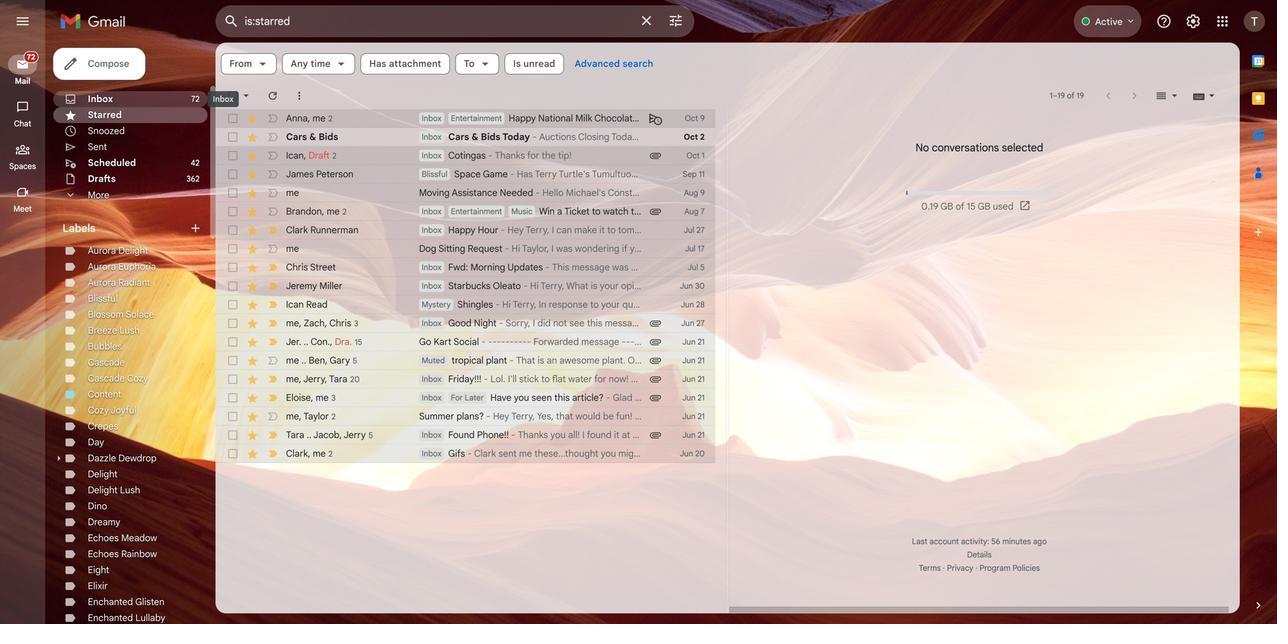 Task type: vqa. For each thing, say whether or not it's contained in the screenshot.
labels navigation
no



Task type: describe. For each thing, give the bounding box(es) containing it.
lush inside cozy joyful crepes day dazzle dewdrop delight delight lush dino dreamy echoes meadow echoes rainbow eight
[[120, 484, 140, 496]]

turtle's
[[559, 168, 590, 180]]

Search in mail text field
[[245, 15, 631, 28]]

go kart social -
[[419, 336, 488, 348]]

inbox link
[[88, 93, 113, 105]]

any time button
[[282, 53, 355, 75]]

sent link
[[88, 141, 107, 153]]

it
[[614, 429, 620, 441]]

entertainment for win a ticket to watch the beasts rise in transformers: rise of the beasts
[[451, 207, 502, 217]]

needed
[[500, 187, 533, 199]]

jul 5
[[688, 262, 705, 272]]

- down oleato
[[496, 299, 500, 310]]

2 echoes from the top
[[88, 548, 119, 560]]

inbox found phone!! - thanks you all! i found it at rachel's house
[[422, 429, 699, 441]]

eight link
[[88, 564, 109, 576]]

jer.
[[286, 336, 301, 347]]

not important switch for eighth row from the top
[[266, 242, 279, 255]]

search in mail image
[[220, 9, 243, 33]]

56
[[992, 537, 1000, 547]]

jun for inbox friday!!! -
[[682, 374, 696, 384]]

jun 21 for muted tropical plant -
[[682, 356, 705, 366]]

is unread button
[[505, 53, 564, 75]]

terry
[[535, 168, 557, 180]]

- right phone!!
[[511, 429, 516, 441]]

win a ticket to watch the beasts rise in transformers: rise of the beasts
[[539, 206, 843, 217]]

terms link
[[919, 563, 941, 573]]

enchanted glisten
[[88, 596, 165, 608]]

has attachment image for -
[[649, 149, 662, 162]]

- right the game
[[510, 168, 515, 180]]

5 row from the top
[[216, 184, 715, 202]]

labels
[[63, 222, 96, 235]]

inbox tooltip
[[208, 84, 239, 114]]

0 vertical spatial 5
[[700, 262, 705, 272]]

not important switch for row containing brandon
[[266, 205, 279, 218]]

has attachment image for have you seen this article? -
[[649, 391, 662, 404]]

27 for hour
[[696, 225, 705, 235]]

inbox up inbox cars & bids today -
[[422, 113, 442, 123]]

jul for -
[[684, 225, 694, 235]]

not important switch for 5th row from the top
[[266, 186, 279, 200]]

compose button
[[53, 48, 145, 80]]

jun 21 for inbox friday!!! -
[[682, 374, 705, 384]]

inbox gifs -
[[422, 448, 474, 459]]

1 vertical spatial happy
[[448, 224, 476, 236]]

navigation containing mail
[[0, 43, 47, 624]]

me up runnerman
[[327, 205, 340, 217]]

inbox inside the inbox good night -
[[422, 318, 442, 328]]

has inside button
[[369, 58, 386, 70]]

tropical
[[452, 355, 484, 366]]

2 gb from the left
[[978, 200, 991, 212]]

snoozed
[[88, 125, 125, 137]]

jun for inbox good night -
[[681, 318, 694, 328]]

inbox inside inbox fwd: morning updates -
[[422, 262, 442, 272]]

program policies link
[[980, 563, 1040, 573]]

the for for
[[542, 150, 556, 161]]

0 horizontal spatial jerry
[[303, 373, 325, 385]]

- up the game
[[488, 150, 493, 161]]

0 vertical spatial tara
[[329, 373, 348, 385]]

inbox inside inbox starbucks oleato -
[[422, 281, 442, 291]]

dog
[[419, 243, 436, 254]]

1 inside row
[[702, 151, 705, 161]]

Search in mail search field
[[216, 5, 695, 37]]

mystery
[[422, 300, 451, 310]]

oct 9
[[685, 113, 705, 123]]

1 cascade from the top
[[88, 357, 125, 368]]

row containing chris street
[[216, 258, 715, 277]]

1 has attachment image from the top
[[649, 205, 662, 218]]

starbucks
[[448, 280, 491, 292]]

inbox inside 'inbox gifs -'
[[422, 449, 442, 459]]

cascade cozy link
[[88, 373, 148, 384]]

the for watch
[[631, 206, 645, 217]]

row containing clark runnerman
[[216, 221, 715, 239]]

inbox inside inbox found phone!! - thanks you all! i found it at rachel's house
[[422, 430, 442, 440]]

2 horizontal spatial the
[[798, 206, 812, 217]]

row containing eloise
[[216, 389, 715, 407]]

2 for happy national milk chocolate day!
[[328, 114, 333, 124]]

meet heading
[[0, 204, 45, 214]]

2 & from the left
[[472, 131, 479, 143]]

not important switch for 17th row
[[266, 410, 279, 423]]

21 for inbox found phone!! - thanks you all! i found it at rachel's house
[[698, 430, 705, 440]]

chat heading
[[0, 118, 45, 129]]

important mainly because you often read messages with this label. switch for tara
[[266, 428, 279, 442]]

kart
[[434, 336, 452, 348]]

1 gb from the left
[[941, 200, 953, 212]]

15 inside jer. .. con. , dra. 15
[[355, 337, 362, 347]]

toggle split pane mode image
[[1155, 89, 1168, 102]]

12 row from the top
[[216, 314, 715, 333]]

inbox down moving
[[422, 207, 442, 217]]

have you seen this article? -
[[490, 392, 613, 403]]

inbox happy hour -
[[422, 224, 508, 236]]

row containing ican
[[216, 146, 715, 165]]

refresh image
[[266, 89, 279, 102]]

has scheduled message image
[[649, 112, 662, 125]]

- right social at the left bottom
[[482, 336, 486, 348]]

james peterson
[[286, 168, 354, 180]]

9 for -
[[700, 188, 705, 198]]

1 beasts from the left
[[647, 206, 676, 217]]

zach
[[304, 317, 325, 329]]

cozy inside the aurora delight aurora euphoria aurora radiant blissful blossom solace breeze lush bubbles cascade cascade cozy
[[127, 373, 148, 384]]

me up eloise
[[286, 373, 299, 385]]

row containing ican read
[[216, 295, 715, 314]]

3 aurora from the top
[[88, 277, 116, 288]]

- right hour
[[501, 224, 505, 236]]

follow link to manage storage image
[[1019, 200, 1032, 213]]

dazzle dewdrop link
[[88, 452, 157, 464]]

0 horizontal spatial chris
[[286, 261, 308, 273]]

me up jer.
[[286, 317, 299, 329]]

rise
[[679, 206, 694, 217]]

cozy joyful link
[[88, 404, 136, 416]]

more image
[[293, 89, 306, 102]]

scheduled
[[88, 157, 136, 169]]

ago
[[1033, 537, 1047, 547]]

cascade link
[[88, 357, 125, 368]]

settings image
[[1185, 13, 1201, 29]]

dewdrop
[[118, 452, 157, 464]]

21 for have you seen this article? -
[[698, 393, 705, 403]]

me , taylor 2
[[286, 410, 336, 422]]

me down eloise
[[286, 410, 299, 422]]

jul 17
[[685, 244, 705, 254]]

important according to google magic. switch for ican
[[266, 298, 279, 311]]

me down james
[[286, 187, 299, 199]]

important mainly because of the words in the message. switch
[[266, 261, 279, 274]]

2 aurora from the top
[[88, 261, 116, 272]]

enchanted for enchanted lullaby
[[88, 612, 133, 624]]

rise
[[767, 206, 784, 217]]

sent
[[88, 141, 107, 153]]

selected
[[1002, 141, 1043, 154]]

blossom solace link
[[88, 309, 154, 320]]

2 cars from the left
[[448, 131, 469, 143]]

found
[[448, 429, 475, 441]]

ticket
[[564, 206, 590, 217]]

plans?
[[457, 410, 484, 422]]

important mainly because you often read messages with this label. switch for jer.
[[266, 335, 279, 349]]

travel
[[643, 168, 668, 180]]

for
[[527, 150, 539, 161]]

chat
[[14, 119, 31, 129]]

1 21 from the top
[[698, 337, 705, 347]]

- right plans? at the bottom left
[[486, 410, 491, 422]]

- right the night
[[499, 317, 503, 329]]

1 vertical spatial thanks
[[518, 429, 548, 441]]

brandon
[[286, 205, 322, 217]]

to
[[592, 206, 601, 217]]

2 · from the left
[[976, 563, 978, 573]]

good
[[448, 317, 472, 329]]

row containing jer.
[[216, 333, 715, 351]]

0 vertical spatial happy
[[509, 112, 536, 124]]

rachel's
[[633, 429, 668, 441]]

jun 21 for have you seen this article? -
[[682, 393, 705, 403]]

- right updates
[[545, 261, 550, 273]]

clear search image
[[633, 7, 660, 34]]

lullaby
[[135, 612, 165, 624]]

jun for muted tropical plant -
[[682, 356, 696, 366]]

oct for -
[[684, 132, 698, 142]]

entertainment for happy national milk chocolate day!
[[451, 113, 502, 123]]

music
[[511, 207, 533, 217]]

eloise , me 3
[[286, 392, 336, 403]]

eight
[[88, 564, 109, 576]]

radiant
[[118, 277, 150, 288]]

- right gifs
[[468, 448, 472, 459]]

20 inside me , jerry , tara 20
[[350, 374, 360, 384]]

jun for inbox starbucks oleato -
[[680, 281, 693, 291]]

1 jun 21 from the top
[[682, 337, 705, 347]]

this
[[554, 392, 570, 403]]

advanced search options image
[[663, 7, 689, 34]]

bubbles
[[88, 341, 122, 352]]

row containing cars & bids
[[216, 128, 715, 146]]

0.19
[[921, 200, 938, 212]]

17 row from the top
[[216, 407, 715, 426]]

crepes link
[[88, 420, 118, 432]]

important according to google magic. switch for clark
[[266, 224, 279, 237]]

more
[[88, 189, 109, 201]]

ben
[[309, 354, 325, 366]]

4 important according to google magic. switch from the top
[[266, 447, 279, 460]]

- right 'friday!!!'
[[484, 373, 488, 385]]

row containing jeremy miller
[[216, 277, 715, 295]]

time
[[311, 58, 331, 70]]

2 vertical spatial delight
[[88, 484, 118, 496]]

more button
[[53, 187, 208, 203]]

mail heading
[[0, 76, 45, 86]]

2 beasts from the left
[[814, 206, 843, 217]]

1 vertical spatial you
[[551, 429, 566, 441]]

8 row from the top
[[216, 239, 715, 258]]

row containing anna
[[216, 109, 715, 128]]

5 21 from the top
[[698, 411, 705, 421]]

inbox starbucks oleato -
[[422, 280, 530, 292]]

0 vertical spatial thanks
[[495, 150, 525, 161]]

2 cascade from the top
[[88, 373, 125, 384]]

advanced
[[575, 58, 620, 70]]

11
[[699, 169, 705, 179]]

row containing tara
[[216, 426, 715, 444]]

crepes
[[88, 420, 118, 432]]

5 for tropical plant
[[353, 356, 357, 366]]

me down jer.
[[286, 354, 299, 366]]

to
[[464, 58, 475, 70]]

inbox inside inbox cars & bids today -
[[422, 132, 442, 142]]

me , zach , chris 3
[[286, 317, 358, 329]]

go
[[419, 336, 431, 348]]

is unread
[[513, 58, 555, 70]]

brandon , me 2
[[286, 205, 347, 217]]

attachment
[[389, 58, 441, 70]]

- down updates
[[523, 280, 528, 292]]

27 for night
[[696, 318, 705, 328]]

cozy joyful crepes day dazzle dewdrop delight delight lush dino dreamy echoes meadow echoes rainbow eight
[[88, 404, 157, 576]]

anna , me 2
[[286, 112, 333, 124]]

used
[[993, 200, 1014, 212]]

content
[[88, 389, 121, 400]]

phone!!
[[477, 429, 509, 441]]

- right plant
[[510, 355, 514, 366]]

details link
[[967, 550, 992, 560]]

1 vertical spatial delight
[[88, 468, 118, 480]]

of for 19
[[1067, 91, 1075, 101]]

ican read
[[286, 299, 328, 310]]

request
[[468, 243, 503, 254]]

aug for -
[[684, 188, 698, 198]]

tumultuous
[[592, 168, 641, 180]]

shingles
[[457, 299, 493, 310]]

at
[[622, 429, 630, 441]]



Task type: locate. For each thing, give the bounding box(es) containing it.
echoes rainbow link
[[88, 548, 157, 560]]

1 important according to google magic. switch from the top
[[266, 224, 279, 237]]

for later
[[451, 393, 484, 403]]

jun 21 for inbox found phone!! - thanks you all! i found it at rachel's house
[[682, 430, 705, 440]]

2 inside the me , taylor 2
[[332, 412, 336, 422]]

1 aug from the top
[[684, 188, 698, 198]]

2 vertical spatial oct
[[687, 151, 700, 161]]

jerry right jacob
[[344, 429, 366, 441]]

clark down tara .. jacob , jerry 5
[[286, 448, 308, 459]]

ican
[[286, 150, 304, 161], [286, 299, 304, 310]]

1 vertical spatial chris
[[329, 317, 351, 329]]

oct up oct 2
[[685, 113, 698, 123]]

0 vertical spatial 1
[[1050, 91, 1053, 101]]

elixir
[[88, 580, 108, 592]]

win
[[539, 206, 555, 217]]

has left attachment
[[369, 58, 386, 70]]

labels heading
[[63, 222, 189, 235]]

.. for con.
[[304, 336, 308, 347]]

19 row from the top
[[216, 444, 715, 463]]

not important switch
[[266, 168, 279, 181], [266, 186, 279, 200], [266, 205, 279, 218], [266, 242, 279, 255], [266, 354, 279, 367], [266, 410, 279, 423]]

0 horizontal spatial 5
[[353, 356, 357, 366]]

been
[[671, 168, 692, 180]]

inbox down from
[[213, 94, 234, 104]]

0 vertical spatial oct
[[685, 113, 698, 123]]

jul left 17
[[685, 244, 696, 254]]

1 horizontal spatial 20
[[695, 449, 705, 459]]

2 clark from the top
[[286, 448, 308, 459]]

2 bids from the left
[[481, 131, 500, 143]]

1 horizontal spatial you
[[551, 429, 566, 441]]

2 inside brandon , me 2
[[342, 207, 347, 217]]

later
[[465, 393, 484, 403]]

.. left ben
[[301, 354, 306, 366]]

advanced search button
[[569, 52, 659, 76]]

row containing brandon
[[216, 202, 843, 221]]

4 jun 21 from the top
[[682, 393, 705, 403]]

20 down house at bottom
[[695, 449, 705, 459]]

has attachment image
[[649, 149, 662, 162], [649, 335, 662, 349], [649, 354, 662, 367], [649, 428, 662, 442]]

2 ican from the top
[[286, 299, 304, 310]]

ican down "jeremy"
[[286, 299, 304, 310]]

blissful inside the aurora delight aurora euphoria aurora radiant blissful blossom solace breeze lush bubbles cascade cascade cozy
[[88, 293, 118, 304]]

jul for updates
[[688, 262, 698, 272]]

me up cars & bids
[[313, 112, 326, 124]]

1 vertical spatial 27
[[696, 318, 705, 328]]

row down found
[[216, 444, 715, 463]]

has attachment image for plant
[[649, 354, 662, 367]]

morning
[[471, 261, 505, 273]]

18 row from the top
[[216, 426, 715, 444]]

aug
[[684, 188, 698, 198], [684, 207, 699, 217]]

important according to google magic. switch for jeremy
[[266, 279, 279, 293]]

has attachment image
[[649, 205, 662, 218], [649, 317, 662, 330], [649, 373, 662, 386], [649, 391, 662, 404]]

meadow
[[121, 532, 157, 544]]

select input tool image
[[1208, 91, 1216, 101]]

has attachment image for inbox good night -
[[649, 317, 662, 330]]

5 for found phone!!
[[369, 430, 373, 440]]

1 horizontal spatial 72
[[191, 94, 200, 104]]

from
[[230, 58, 252, 70]]

support image
[[1156, 13, 1172, 29]]

tara up clark , me 2
[[286, 429, 304, 441]]

2 important according to google magic. switch from the top
[[266, 279, 279, 293]]

3 inside me , zach , chris 3
[[354, 318, 358, 328]]

cozy inside cozy joyful crepes day dazzle dewdrop delight delight lush dino dreamy echoes meadow echoes rainbow eight
[[88, 404, 109, 416]]

row up tropical
[[216, 333, 715, 351]]

delight down delight link at the bottom left
[[88, 484, 118, 496]]

0 horizontal spatial gb
[[941, 200, 953, 212]]

important according to google magic. switch up important mainly because it was sent directly to you. switch
[[266, 298, 279, 311]]

None checkbox
[[226, 112, 239, 125], [226, 130, 239, 144], [226, 149, 239, 162], [226, 112, 239, 125], [226, 130, 239, 144], [226, 149, 239, 162]]

chris street
[[286, 261, 336, 273]]

inbox inside inbox happy hour -
[[422, 225, 442, 235]]

1 horizontal spatial ·
[[976, 563, 978, 573]]

gb
[[941, 200, 953, 212], [978, 200, 991, 212]]

- down terry on the top of the page
[[536, 187, 540, 199]]

0 horizontal spatial beasts
[[647, 206, 676, 217]]

0 vertical spatial has
[[369, 58, 386, 70]]

2 inside the anna , me 2
[[328, 114, 333, 124]]

.. for jacob
[[307, 429, 312, 441]]

0.19 gb of 15 gb used
[[921, 200, 1014, 212]]

1 vertical spatial 3
[[331, 393, 336, 403]]

1 horizontal spatial jerry
[[344, 429, 366, 441]]

social
[[454, 336, 479, 348]]

2 vertical spatial 5
[[369, 430, 373, 440]]

1 19 from the left
[[1058, 91, 1065, 101]]

13 row from the top
[[216, 333, 715, 351]]

1 enchanted from the top
[[88, 596, 133, 608]]

row
[[216, 109, 715, 128], [216, 128, 715, 146], [216, 146, 715, 165], [216, 165, 751, 184], [216, 184, 715, 202], [216, 202, 843, 221], [216, 221, 715, 239], [216, 239, 715, 258], [216, 258, 715, 277], [216, 277, 715, 295], [216, 295, 715, 314], [216, 314, 715, 333], [216, 333, 715, 351], [216, 351, 715, 370], [216, 370, 715, 389], [216, 389, 715, 407], [216, 407, 715, 426], [216, 426, 715, 444], [216, 444, 715, 463]]

row down needed
[[216, 202, 843, 221]]

dazzle
[[88, 452, 116, 464]]

3 up jer. .. con. , dra. 15
[[354, 318, 358, 328]]

moving
[[419, 187, 450, 199]]

1 vertical spatial lush
[[120, 484, 140, 496]]

jun for have you seen this article? -
[[682, 393, 696, 403]]

3 has attachment image from the top
[[649, 354, 662, 367]]

gary
[[330, 354, 350, 366]]

5 right gary
[[353, 356, 357, 366]]

1 vertical spatial important mainly because you often read messages with this label. switch
[[266, 391, 279, 404]]

echoes up eight link
[[88, 548, 119, 560]]

1 vertical spatial 15
[[355, 337, 362, 347]]

1 27 from the top
[[696, 225, 705, 235]]

aurora up aurora euphoria link
[[88, 245, 116, 256]]

aug left 7
[[684, 207, 699, 217]]

1
[[1050, 91, 1053, 101], [702, 151, 705, 161]]

2 vertical spatial jul
[[688, 262, 698, 272]]

2 jun 21 from the top
[[682, 356, 705, 366]]

gb left used
[[978, 200, 991, 212]]

night
[[474, 317, 497, 329]]

3 21 from the top
[[698, 374, 705, 384]]

,
[[308, 112, 310, 124], [304, 150, 306, 161], [322, 205, 324, 217], [299, 317, 302, 329], [325, 317, 327, 329], [330, 336, 332, 347], [325, 354, 328, 366], [299, 373, 302, 385], [325, 373, 327, 385], [311, 392, 313, 403], [299, 410, 302, 422], [339, 429, 342, 441], [308, 448, 310, 459]]

1 ican from the top
[[286, 150, 304, 161]]

jun for inbox gifs -
[[680, 449, 693, 459]]

chris
[[286, 261, 308, 273], [329, 317, 351, 329]]

inbox up starred link
[[88, 93, 113, 105]]

details
[[967, 550, 992, 560]]

2 right taylor
[[332, 412, 336, 422]]

row down space
[[216, 184, 715, 202]]

echoes
[[88, 532, 119, 544], [88, 548, 119, 560]]

james
[[286, 168, 314, 180]]

ican for ican , draft 2
[[286, 150, 304, 161]]

jul up the jun 30
[[688, 262, 698, 272]]

enchanted
[[88, 596, 133, 608], [88, 612, 133, 624]]

2 for gifs
[[329, 449, 333, 459]]

inbox
[[88, 93, 113, 105], [213, 94, 234, 104], [422, 113, 442, 123], [422, 132, 442, 142], [422, 151, 442, 161], [422, 207, 442, 217], [422, 225, 442, 235], [422, 262, 442, 272], [422, 281, 442, 291], [422, 318, 442, 328], [422, 374, 442, 384], [422, 393, 442, 403], [422, 430, 442, 440], [422, 449, 442, 459]]

row containing james peterson
[[216, 165, 751, 184]]

meet
[[13, 204, 32, 214]]

2 enchanted from the top
[[88, 612, 133, 624]]

5 jun 21 from the top
[[682, 411, 705, 421]]

0 horizontal spatial 3
[[331, 393, 336, 403]]

4 has attachment image from the top
[[649, 428, 662, 442]]

0 horizontal spatial tara
[[286, 429, 304, 441]]

navigation
[[0, 43, 47, 624]]

inbox inside 'inbox cotingas - thanks for the tip!'
[[422, 151, 442, 161]]

street
[[310, 261, 336, 273]]

inbox inside inbox friday!!! -
[[422, 374, 442, 384]]

2 row from the top
[[216, 128, 715, 146]]

1 · from the left
[[943, 563, 945, 573]]

3 inside "eloise , me 3"
[[331, 393, 336, 403]]

clark for clark runnerman
[[286, 224, 308, 236]]

2 up oct 1
[[700, 132, 705, 142]]

of inside row
[[787, 206, 795, 217]]

you left all!
[[551, 429, 566, 441]]

important because you marked it as important. switch
[[266, 373, 279, 386]]

0 horizontal spatial ·
[[943, 563, 945, 573]]

summer plans? -
[[419, 410, 493, 422]]

0 horizontal spatial 15
[[355, 337, 362, 347]]

1 vertical spatial cozy
[[88, 404, 109, 416]]

blossom
[[88, 309, 124, 320]]

2 19 from the left
[[1077, 91, 1084, 101]]

spaces
[[9, 161, 36, 171]]

lush inside the aurora delight aurora euphoria aurora radiant blissful blossom solace breeze lush bubbles cascade cascade cozy
[[120, 325, 140, 336]]

taylor
[[304, 410, 329, 422]]

0 vertical spatial 72
[[27, 53, 35, 62]]

jun 20
[[680, 449, 705, 459]]

1 echoes from the top
[[88, 532, 119, 544]]

entertainment down assistance
[[451, 207, 502, 217]]

& up ican , draft 2
[[309, 131, 316, 143]]

enchanted down enchanted glisten
[[88, 612, 133, 624]]

21 for muted tropical plant -
[[698, 356, 705, 366]]

1 vertical spatial ..
[[301, 354, 306, 366]]

1 vertical spatial enchanted
[[88, 612, 133, 624]]

inbox down mystery
[[422, 318, 442, 328]]

1 horizontal spatial tara
[[329, 373, 348, 385]]

0 horizontal spatial 1
[[702, 151, 705, 161]]

bubbles link
[[88, 341, 122, 352]]

row up 'for later' at the bottom
[[216, 370, 715, 389]]

enchanted for enchanted glisten
[[88, 596, 133, 608]]

day!
[[640, 112, 659, 124]]

1 horizontal spatial blissful
[[422, 169, 448, 179]]

4 not important switch from the top
[[266, 242, 279, 255]]

me up chris street
[[286, 243, 299, 254]]

3 not important switch from the top
[[266, 205, 279, 218]]

1 horizontal spatial 15
[[967, 200, 976, 212]]

9 for happy national milk chocolate day!
[[700, 113, 705, 123]]

row up inbox cars & bids today -
[[216, 109, 715, 128]]

1 horizontal spatial gb
[[978, 200, 991, 212]]

1 horizontal spatial happy
[[509, 112, 536, 124]]

article?
[[572, 392, 604, 403]]

chris up "jeremy"
[[286, 261, 308, 273]]

1 entertainment from the top
[[451, 113, 502, 123]]

important according to google magic. switch down important mainly because of the words in the message. switch
[[266, 279, 279, 293]]

0 vertical spatial clark
[[286, 224, 308, 236]]

30
[[695, 281, 705, 291]]

day
[[88, 436, 104, 448]]

9 up oct 2
[[700, 113, 705, 123]]

important mainly because you often read messages with this label. switch for eloise
[[266, 391, 279, 404]]

policies
[[1013, 563, 1040, 573]]

16 row from the top
[[216, 389, 715, 407]]

1 vertical spatial echoes
[[88, 548, 119, 560]]

0 horizontal spatial bids
[[319, 131, 338, 143]]

sitting
[[439, 243, 465, 254]]

1 horizontal spatial 1
[[1050, 91, 1053, 101]]

2 for cotingas
[[332, 151, 337, 161]]

important mainly because you often read messages with this label. switch
[[266, 335, 279, 349], [266, 391, 279, 404], [266, 428, 279, 442]]

2 9 from the top
[[700, 188, 705, 198]]

- right today
[[533, 131, 537, 143]]

0 vertical spatial entertainment
[[451, 113, 502, 123]]

2 inside ican , draft 2
[[332, 151, 337, 161]]

me down me , jerry , tara 20
[[316, 392, 329, 403]]

0 vertical spatial 9
[[700, 113, 705, 123]]

important mainly because it was sent directly to you. switch
[[266, 317, 279, 330]]

0 horizontal spatial 72
[[27, 53, 35, 62]]

0 vertical spatial delight
[[118, 245, 148, 256]]

chris up dra.
[[329, 317, 351, 329]]

bids up 'inbox cotingas - thanks for the tip!'
[[481, 131, 500, 143]]

national
[[538, 112, 573, 124]]

0 vertical spatial chris
[[286, 261, 308, 273]]

1 vertical spatial clark
[[286, 448, 308, 459]]

beasts
[[647, 206, 676, 217], [814, 206, 843, 217]]

1 horizontal spatial &
[[472, 131, 479, 143]]

0 horizontal spatial of
[[787, 206, 795, 217]]

row down 'friday!!!'
[[216, 389, 715, 407]]

released
[[694, 168, 731, 180]]

row down plans? at the bottom left
[[216, 426, 715, 444]]

thanks
[[495, 150, 525, 161], [518, 429, 548, 441]]

1 has attachment image from the top
[[649, 149, 662, 162]]

delight inside the aurora delight aurora euphoria aurora radiant blissful blossom solace breeze lush bubbles cascade cascade cozy
[[118, 245, 148, 256]]

4 has attachment image from the top
[[649, 391, 662, 404]]

row up cotingas
[[216, 128, 715, 146]]

beasts left rise
[[647, 206, 676, 217]]

account
[[930, 537, 959, 547]]

1 vertical spatial tara
[[286, 429, 304, 441]]

1 vertical spatial oct
[[684, 132, 698, 142]]

1 clark from the top
[[286, 224, 308, 236]]

peterson
[[316, 168, 354, 180]]

0 vertical spatial important mainly because you often read messages with this label. switch
[[266, 335, 279, 349]]

0 horizontal spatial you
[[514, 392, 529, 403]]

1 horizontal spatial of
[[956, 200, 965, 212]]

9 row from the top
[[216, 258, 715, 277]]

6 not important switch from the top
[[266, 410, 279, 423]]

row up social at the left bottom
[[216, 314, 715, 333]]

1 & from the left
[[309, 131, 316, 143]]

5 right jacob
[[369, 430, 373, 440]]

15 left used
[[967, 200, 976, 212]]

15 row from the top
[[216, 370, 715, 389]]

jeremy miller
[[286, 280, 342, 292]]

assistance
[[452, 187, 498, 199]]

& up cotingas
[[472, 131, 479, 143]]

2 important mainly because you often read messages with this label. switch from the top
[[266, 391, 279, 404]]

jun for mystery shingles -
[[681, 300, 694, 310]]

3 down me , jerry , tara 20
[[331, 393, 336, 403]]

2 for win a ticket to watch the beasts rise in transformers: rise of the beasts
[[342, 207, 347, 217]]

· down details link
[[976, 563, 978, 573]]

glisten
[[135, 596, 165, 608]]

1 horizontal spatial 5
[[369, 430, 373, 440]]

jun 21
[[682, 337, 705, 347], [682, 356, 705, 366], [682, 374, 705, 384], [682, 393, 705, 403], [682, 411, 705, 421], [682, 430, 705, 440]]

me down jacob
[[313, 448, 326, 459]]

ican up james
[[286, 150, 304, 161]]

5 not important switch from the top
[[266, 354, 279, 367]]

0 vertical spatial blissful
[[422, 169, 448, 179]]

aurora down aurora delight link
[[88, 261, 116, 272]]

delight link
[[88, 468, 118, 480]]

last account activity: 56 minutes ago details terms · privacy · program policies
[[912, 537, 1047, 573]]

1 horizontal spatial 3
[[354, 318, 358, 328]]

None checkbox
[[226, 89, 239, 102]]

1 horizontal spatial 19
[[1077, 91, 1084, 101]]

lush down the dewdrop
[[120, 484, 140, 496]]

spaces heading
[[0, 161, 45, 172]]

4 21 from the top
[[698, 393, 705, 403]]

tab list
[[1240, 43, 1277, 576]]

inbox fwd: morning updates -
[[422, 261, 552, 273]]

1 vertical spatial 72
[[191, 94, 200, 104]]

aurora
[[88, 245, 116, 256], [88, 261, 116, 272], [88, 277, 116, 288]]

3 important mainly because you often read messages with this label. switch from the top
[[266, 428, 279, 442]]

11 row from the top
[[216, 295, 715, 314]]

1 horizontal spatial the
[[631, 206, 645, 217]]

thanks down 'seen'
[[518, 429, 548, 441]]

aug up the win a ticket to watch the beasts rise in transformers: rise of the beasts
[[684, 188, 698, 198]]

clark down brandon
[[286, 224, 308, 236]]

3 row from the top
[[216, 146, 715, 165]]

1 important mainly because you often read messages with this label. switch from the top
[[266, 335, 279, 349]]

jun 30
[[680, 281, 705, 291]]

row up the inbox good night -
[[216, 295, 715, 314]]

4 row from the top
[[216, 165, 751, 184]]

0 vertical spatial lush
[[120, 325, 140, 336]]

2 for -
[[332, 412, 336, 422]]

1 row from the top
[[216, 109, 715, 128]]

mystery shingles -
[[422, 299, 502, 310]]

fwd:
[[448, 261, 468, 273]]

hour
[[478, 224, 498, 236]]

0 vertical spatial echoes
[[88, 532, 119, 544]]

.. for ben
[[301, 354, 306, 366]]

2 vertical spatial aurora
[[88, 277, 116, 288]]

5
[[700, 262, 705, 272], [353, 356, 357, 366], [369, 430, 373, 440]]

21 for inbox friday!!! -
[[698, 374, 705, 384]]

72 left inbox tooltip at top
[[191, 94, 200, 104]]

clark for clark , me 2
[[286, 448, 308, 459]]

a
[[557, 206, 562, 217]]

7 row from the top
[[216, 221, 715, 239]]

snoozed link
[[88, 125, 125, 137]]

- right request
[[505, 243, 509, 254]]

cars
[[286, 131, 307, 143], [448, 131, 469, 143]]

0 vertical spatial jul
[[684, 225, 694, 235]]

1 vertical spatial aurora
[[88, 261, 116, 272]]

main menu image
[[15, 13, 31, 29]]

0 vertical spatial ican
[[286, 150, 304, 161]]

0 vertical spatial jerry
[[303, 373, 325, 385]]

6 jun 21 from the top
[[682, 430, 705, 440]]

aug for win a ticket to watch the beasts rise in transformers: rise of the beasts
[[684, 207, 699, 217]]

2 not important switch from the top
[[266, 186, 279, 200]]

0 horizontal spatial 19
[[1058, 91, 1065, 101]]

oct 2
[[684, 132, 705, 142]]

3 important according to google magic. switch from the top
[[266, 298, 279, 311]]

inbox friday!!! -
[[422, 373, 491, 385]]

6 row from the top
[[216, 202, 843, 221]]

1 not important switch from the top
[[266, 168, 279, 181]]

entertainment up inbox cars & bids today -
[[451, 113, 502, 123]]

1 vertical spatial cascade
[[88, 373, 125, 384]]

1 horizontal spatial cozy
[[127, 373, 148, 384]]

you
[[514, 392, 529, 403], [551, 429, 566, 441]]

10 row from the top
[[216, 277, 715, 295]]

jul down the win a ticket to watch the beasts rise in transformers: rise of the beasts
[[684, 225, 694, 235]]

oct up sep 11
[[687, 151, 700, 161]]

9 up the in
[[700, 188, 705, 198]]

cascade
[[88, 357, 125, 368], [88, 373, 125, 384]]

not important switch for 6th row from the bottom of the the 'no conversations selected' main content
[[266, 354, 279, 367]]

1 horizontal spatial cars
[[448, 131, 469, 143]]

2 vertical spatial ..
[[307, 429, 312, 441]]

2 has attachment image from the top
[[649, 317, 662, 330]]

2 horizontal spatial of
[[1067, 91, 1075, 101]]

inbox down muted
[[422, 374, 442, 384]]

has attachment image for phone!!
[[649, 428, 662, 442]]

has up needed
[[517, 168, 533, 180]]

inbox inside tooltip
[[213, 94, 234, 104]]

ican for ican read
[[286, 299, 304, 310]]

happy up dog sitting request -
[[448, 224, 476, 236]]

breeze lush link
[[88, 325, 140, 336]]

muted tropical plant -
[[422, 355, 516, 366]]

0 horizontal spatial cars
[[286, 131, 307, 143]]

cascade down "cascade" link
[[88, 373, 125, 384]]

the
[[542, 150, 556, 161], [631, 206, 645, 217], [798, 206, 812, 217]]

aurora up blissful link
[[88, 277, 116, 288]]

1 vertical spatial 5
[[353, 356, 357, 366]]

2 vertical spatial important mainly because you often read messages with this label. switch
[[266, 428, 279, 442]]

2 inside clark , me 2
[[329, 449, 333, 459]]

unread
[[524, 58, 555, 70]]

0 vertical spatial ..
[[304, 336, 308, 347]]

inbox up summer
[[422, 393, 442, 403]]

jer. .. con. , dra. 15
[[286, 336, 362, 347]]

0 vertical spatial you
[[514, 392, 529, 403]]

2 21 from the top
[[698, 356, 705, 366]]

of for gb
[[956, 200, 965, 212]]

1 vertical spatial 20
[[695, 449, 705, 459]]

2 aug from the top
[[684, 207, 699, 217]]

space
[[454, 168, 481, 180]]

row containing clark
[[216, 444, 715, 463]]

inbox up the dog at the top left of the page
[[422, 225, 442, 235]]

0 horizontal spatial blissful
[[88, 293, 118, 304]]

1 aurora from the top
[[88, 245, 116, 256]]

0 vertical spatial 27
[[696, 225, 705, 235]]

1 horizontal spatial bids
[[481, 131, 500, 143]]

oct for the
[[687, 151, 700, 161]]

5 down 17
[[700, 262, 705, 272]]

jeremy
[[286, 280, 317, 292]]

0 vertical spatial aug
[[684, 188, 698, 198]]

no conversations selected main content
[[216, 43, 1240, 613]]

1 cars from the left
[[286, 131, 307, 143]]

con.
[[311, 336, 330, 347]]

delight up euphoria
[[118, 245, 148, 256]]

0 vertical spatial enchanted
[[88, 596, 133, 608]]

solace
[[126, 309, 154, 320]]

oct down oct 9
[[684, 132, 698, 142]]

3 jun 21 from the top
[[682, 374, 705, 384]]

15 right dra.
[[355, 337, 362, 347]]

enchanted lullaby link
[[88, 612, 165, 624]]

1 bids from the left
[[319, 131, 338, 143]]

echoes down dreamy link
[[88, 532, 119, 544]]

cars up cotingas
[[448, 131, 469, 143]]

14 row from the top
[[216, 351, 715, 370]]

not important switch for row containing james peterson
[[266, 168, 279, 181]]

0 horizontal spatial 20
[[350, 374, 360, 384]]

milk
[[576, 112, 592, 124]]

drafts
[[88, 173, 116, 185]]

2 up runnerman
[[342, 207, 347, 217]]

elixir link
[[88, 580, 108, 592]]

5 inside me .. ben , gary 5
[[353, 356, 357, 366]]

important according to google magic. switch
[[266, 224, 279, 237], [266, 279, 279, 293], [266, 298, 279, 311], [266, 447, 279, 460]]

- right article?
[[606, 392, 610, 403]]

jun for inbox found phone!! - thanks you all! i found it at rachel's house
[[682, 430, 696, 440]]

1 vertical spatial jul
[[685, 244, 696, 254]]

1 horizontal spatial chris
[[329, 317, 351, 329]]

dreamy
[[88, 516, 120, 528]]

0 vertical spatial 20
[[350, 374, 360, 384]]

aurora radiant link
[[88, 277, 150, 288]]

2 27 from the top
[[696, 318, 705, 328]]

has inside row
[[517, 168, 533, 180]]

28
[[696, 300, 705, 310]]

happy up today
[[509, 112, 536, 124]]

2 entertainment from the top
[[451, 207, 502, 217]]

has attachment image for inbox friday!!! -
[[649, 373, 662, 386]]

2 has attachment image from the top
[[649, 335, 662, 349]]

row up mystery shingles -
[[216, 277, 715, 295]]

enchanted down elixir
[[88, 596, 133, 608]]

1 vertical spatial entertainment
[[451, 207, 502, 217]]

6 21 from the top
[[698, 430, 705, 440]]

the right rise
[[798, 206, 812, 217]]

1 vertical spatial aug
[[684, 207, 699, 217]]

the right watch
[[631, 206, 645, 217]]

1 vertical spatial jerry
[[344, 429, 366, 441]]

3 has attachment image from the top
[[649, 373, 662, 386]]

1 9 from the top
[[700, 113, 705, 123]]

0 horizontal spatial cozy
[[88, 404, 109, 416]]

none checkbox inside the 'no conversations selected' main content
[[226, 89, 239, 102]]

0 horizontal spatial the
[[542, 150, 556, 161]]

5 inside tara .. jacob , jerry 5
[[369, 430, 373, 440]]

moving assistance needed -
[[419, 187, 542, 199]]

row up space
[[216, 146, 715, 165]]

gmail image
[[60, 8, 132, 35]]

bids up draft
[[319, 131, 338, 143]]

advanced search
[[575, 58, 654, 70]]

inbox down summer
[[422, 430, 442, 440]]

blissful inside 'blissful space game - has terry turtle's tumultuous travel been released yet?'
[[422, 169, 448, 179]]

.. left jacob
[[307, 429, 312, 441]]



